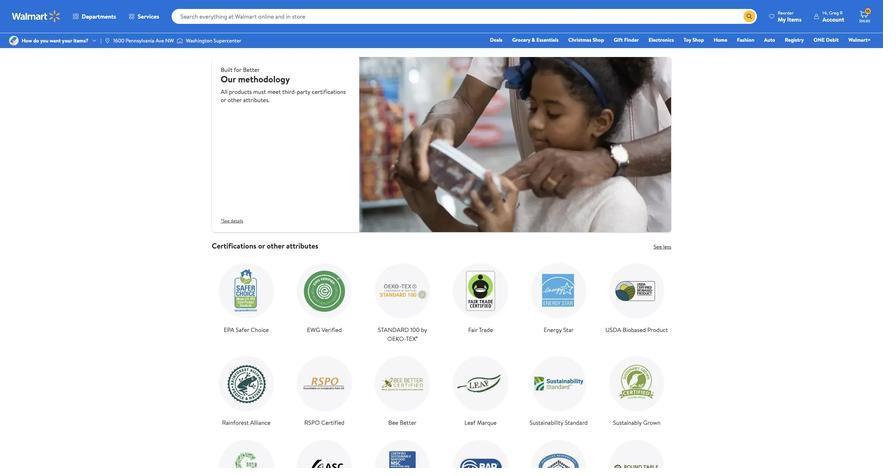 Task type: vqa. For each thing, say whether or not it's contained in the screenshot.
shop essentials
no



Task type: describe. For each thing, give the bounding box(es) containing it.
sustainably grown
[[613, 419, 660, 427]]

standard
[[565, 419, 588, 427]]

usda biobased product
[[605, 326, 668, 334]]

home
[[714, 36, 727, 44]]

one
[[814, 36, 825, 44]]

toy shop link
[[680, 36, 707, 44]]

departments button
[[66, 7, 122, 25]]

see less button
[[654, 243, 671, 251]]

do
[[33, 37, 39, 44]]

1 vertical spatial or
[[258, 241, 265, 251]]

tex®
[[406, 335, 418, 343]]

 image for washington
[[177, 37, 183, 44]]

washington supercenter
[[186, 37, 241, 44]]

choice
[[251, 326, 269, 334]]

alliance
[[250, 419, 271, 427]]

hi, greg r account
[[822, 10, 844, 23]]

$96.80
[[859, 18, 870, 24]]

sustainability
[[530, 419, 563, 427]]

items
[[787, 15, 802, 23]]

grocery & essentials
[[512, 36, 559, 44]]

certifications
[[312, 88, 346, 96]]

sustainably
[[613, 419, 642, 427]]

shop for christmas shop
[[593, 36, 604, 44]]

leaf
[[464, 419, 475, 427]]

verified
[[321, 326, 342, 334]]

gift
[[614, 36, 623, 44]]

1600 pennsylvania ave nw
[[113, 37, 174, 44]]

ewg
[[307, 326, 320, 334]]

christmas shop
[[568, 36, 604, 44]]

trade
[[479, 326, 493, 334]]

walmart+ link
[[845, 36, 874, 44]]

epa
[[224, 326, 234, 334]]

rspo certified link
[[290, 350, 359, 428]]

built for better our methodology all products must meet third-party certifications or other attributes.
[[221, 66, 346, 104]]

rspo certified
[[304, 419, 344, 427]]

greg
[[829, 10, 839, 16]]

grocery
[[512, 36, 530, 44]]

energy star
[[544, 326, 574, 334]]

certified
[[321, 419, 344, 427]]

fair trade
[[468, 326, 493, 334]]

fashion link
[[734, 36, 758, 44]]

|
[[100, 37, 101, 44]]

ave
[[156, 37, 164, 44]]

grown
[[643, 419, 660, 427]]

epa safer choice
[[224, 326, 269, 334]]

fair trade link
[[446, 257, 515, 335]]

ewg verified link
[[290, 257, 359, 335]]

deals
[[490, 36, 502, 44]]

1 horizontal spatial other
[[267, 241, 284, 251]]

deals link
[[487, 36, 506, 44]]

christmas shop link
[[565, 36, 607, 44]]

energy star link
[[524, 257, 593, 335]]

sustainability standard
[[530, 419, 588, 427]]

certifications or other attributes
[[212, 241, 318, 251]]

electronics link
[[645, 36, 677, 44]]

essentials
[[536, 36, 559, 44]]

third-
[[282, 88, 297, 96]]

toy
[[684, 36, 691, 44]]

or inside "built for better our methodology all products must meet third-party certifications or other attributes."
[[221, 96, 226, 104]]

better inside "built for better our methodology all products must meet third-party certifications or other attributes."
[[243, 66, 260, 74]]

for
[[234, 66, 242, 74]]

auto
[[764, 36, 775, 44]]

by
[[421, 326, 427, 334]]

nw
[[165, 37, 174, 44]]

electronics
[[649, 36, 674, 44]]

r
[[840, 10, 843, 16]]

marque
[[477, 419, 497, 427]]



Task type: locate. For each thing, give the bounding box(es) containing it.
epa safer choice link
[[212, 257, 281, 335]]

0 horizontal spatial better
[[243, 66, 260, 74]]

rainforest alliance link
[[212, 350, 281, 428]]

ewg verified
[[307, 326, 342, 334]]

rspo
[[304, 419, 320, 427]]

1 shop from the left
[[593, 36, 604, 44]]

1 vertical spatial other
[[267, 241, 284, 251]]

or right certifications
[[258, 241, 265, 251]]

pennsylvania
[[126, 37, 154, 44]]

registry link
[[781, 36, 807, 44]]

reorder my items
[[778, 10, 802, 23]]

search icon image
[[746, 13, 752, 19]]

1 horizontal spatial or
[[258, 241, 265, 251]]

shop for toy shop
[[692, 36, 704, 44]]

fair
[[468, 326, 478, 334]]

auto link
[[761, 36, 778, 44]]

toy shop
[[684, 36, 704, 44]]

methodology
[[238, 73, 290, 85]]

supercenter
[[214, 37, 241, 44]]

meet
[[267, 88, 281, 96]]

1 horizontal spatial shop
[[692, 36, 704, 44]]

you
[[40, 37, 48, 44]]

must
[[253, 88, 266, 96]]

usda biobased product link
[[602, 257, 671, 335]]

party
[[297, 88, 310, 96]]

details
[[231, 218, 243, 224]]

bee
[[388, 419, 398, 427]]

star
[[563, 326, 574, 334]]

other right all
[[228, 96, 242, 104]]

or left products
[[221, 96, 226, 104]]

product
[[647, 326, 668, 334]]

other left "attributes"
[[267, 241, 284, 251]]

16
[[866, 8, 870, 14]]

0 vertical spatial better
[[243, 66, 260, 74]]

standard 100 by oeko-tex® link
[[368, 257, 437, 344]]

reorder
[[778, 10, 794, 16]]

 image right the |
[[104, 38, 110, 44]]

1 horizontal spatial better
[[400, 419, 417, 427]]

built
[[221, 66, 233, 74]]

how do you want your items?
[[22, 37, 88, 44]]

rainforest
[[222, 419, 249, 427]]

items?
[[73, 37, 88, 44]]

Walmart Site-Wide search field
[[171, 9, 757, 24]]

list
[[207, 251, 676, 469]]

0 vertical spatial other
[[228, 96, 242, 104]]

0 horizontal spatial other
[[228, 96, 242, 104]]

*see
[[221, 218, 230, 224]]

 image
[[9, 36, 19, 46], [177, 37, 183, 44], [104, 38, 110, 44]]

products
[[229, 88, 252, 96]]

0 horizontal spatial  image
[[9, 36, 19, 46]]

better right 'bee'
[[400, 419, 417, 427]]

shop right christmas
[[593, 36, 604, 44]]

christmas
[[568, 36, 591, 44]]

 image for how
[[9, 36, 19, 46]]

safer
[[236, 326, 249, 334]]

leaf marque link
[[446, 350, 515, 428]]

 image for 1600
[[104, 38, 110, 44]]

1 vertical spatial better
[[400, 419, 417, 427]]

 image left how
[[9, 36, 19, 46]]

0 horizontal spatial or
[[221, 96, 226, 104]]

certifications
[[212, 241, 256, 251]]

your
[[62, 37, 72, 44]]

departments
[[82, 12, 116, 21]]

services
[[138, 12, 159, 21]]

see
[[654, 243, 662, 251]]

gift finder
[[614, 36, 639, 44]]

washington
[[186, 37, 212, 44]]

better right for
[[243, 66, 260, 74]]

how
[[22, 37, 32, 44]]

finder
[[624, 36, 639, 44]]

other
[[228, 96, 242, 104], [267, 241, 284, 251]]

one debit link
[[810, 36, 842, 44]]

standard
[[378, 326, 409, 334]]

attributes
[[286, 241, 318, 251]]

0 horizontal spatial shop
[[593, 36, 604, 44]]

bee better link
[[368, 350, 437, 428]]

 image right nw on the top of the page
[[177, 37, 183, 44]]

sustainably grown link
[[602, 350, 671, 428]]

fashion
[[737, 36, 754, 44]]

&
[[532, 36, 535, 44]]

bee better
[[388, 419, 417, 427]]

leaf marque
[[464, 419, 497, 427]]

or
[[221, 96, 226, 104], [258, 241, 265, 251]]

Search search field
[[171, 9, 757, 24]]

walmart image
[[12, 10, 60, 22]]

walmart+
[[848, 36, 871, 44]]

standard 100 by oeko-tex®
[[378, 326, 427, 343]]

grocery & essentials link
[[509, 36, 562, 44]]

usda
[[605, 326, 621, 334]]

*see details button
[[221, 218, 243, 224]]

home link
[[710, 36, 731, 44]]

other inside "built for better our methodology all products must meet third-party certifications or other attributes."
[[228, 96, 242, 104]]

shop
[[593, 36, 604, 44], [692, 36, 704, 44]]

attributes.
[[243, 96, 270, 104]]

hi,
[[822, 10, 828, 16]]

1 horizontal spatial  image
[[104, 38, 110, 44]]

better inside list
[[400, 419, 417, 427]]

oeko-
[[387, 335, 406, 343]]

shop right toy
[[692, 36, 704, 44]]

list containing epa safer choice
[[207, 251, 676, 469]]

*see details
[[221, 218, 243, 224]]

services button
[[122, 7, 166, 25]]

1600
[[113, 37, 124, 44]]

100
[[410, 326, 420, 334]]

debit
[[826, 36, 839, 44]]

better
[[243, 66, 260, 74], [400, 419, 417, 427]]

0 vertical spatial or
[[221, 96, 226, 104]]

rainforest alliance
[[222, 419, 271, 427]]

2 horizontal spatial  image
[[177, 37, 183, 44]]

2 shop from the left
[[692, 36, 704, 44]]

want
[[50, 37, 61, 44]]

registry
[[785, 36, 804, 44]]

sustainability standard link
[[524, 350, 593, 428]]



